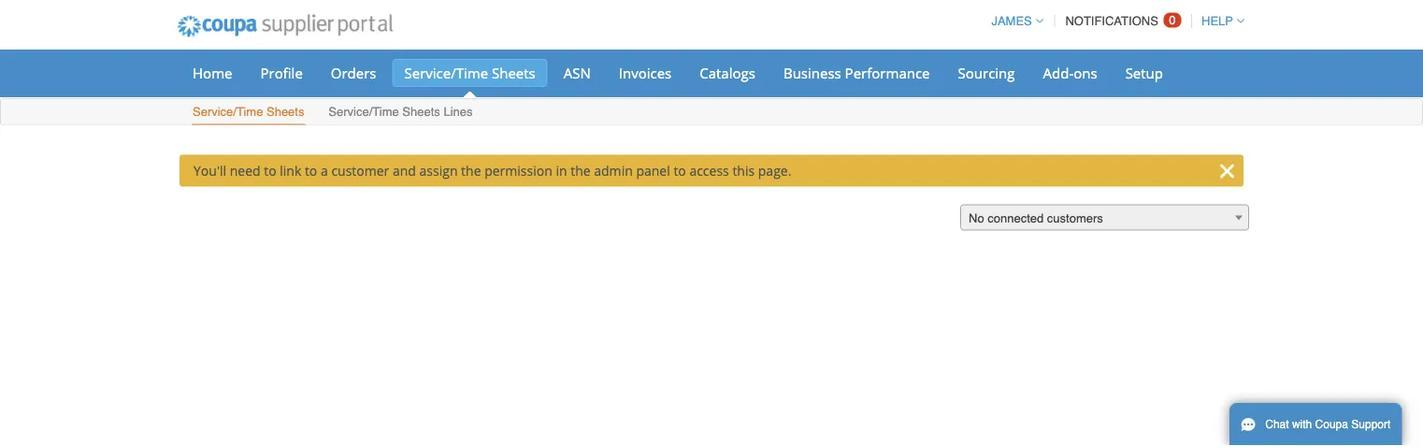 Task type: vqa. For each thing, say whether or not it's contained in the screenshot.
"search" text field on the top right
no



Task type: locate. For each thing, give the bounding box(es) containing it.
coupa supplier portal image
[[165, 3, 406, 50]]

ons
[[1074, 63, 1098, 82]]

the right in
[[571, 162, 591, 180]]

0 horizontal spatial the
[[461, 162, 481, 180]]

business performance link
[[772, 59, 943, 87]]

service/time sheets up lines
[[405, 63, 536, 82]]

to
[[264, 162, 277, 180], [305, 162, 317, 180], [674, 162, 687, 180]]

1 horizontal spatial service/time
[[329, 105, 399, 119]]

coupa
[[1316, 418, 1349, 431]]

assign
[[420, 162, 458, 180]]

1 vertical spatial service/time sheets
[[193, 105, 305, 119]]

in
[[556, 162, 568, 180]]

0 horizontal spatial service/time sheets link
[[192, 101, 305, 125]]

to left the a
[[305, 162, 317, 180]]

profile link
[[248, 59, 315, 87]]

to left link
[[264, 162, 277, 180]]

1 horizontal spatial service/time sheets link
[[392, 59, 548, 87]]

1 horizontal spatial service/time sheets
[[405, 63, 536, 82]]

panel
[[637, 162, 671, 180]]

sheets down profile link
[[267, 105, 305, 119]]

service/time sheets for the leftmost service/time sheets link
[[193, 105, 305, 119]]

profile
[[261, 63, 303, 82]]

service/time sheets down profile link
[[193, 105, 305, 119]]

admin
[[594, 162, 633, 180]]

service/time sheets
[[405, 63, 536, 82], [193, 105, 305, 119]]

support
[[1352, 418, 1392, 431]]

service/time sheets link down profile link
[[192, 101, 305, 125]]

service/time sheets link
[[392, 59, 548, 87], [192, 101, 305, 125]]

service/time up lines
[[405, 63, 488, 82]]

page.
[[759, 162, 792, 180]]

1 vertical spatial service/time sheets link
[[192, 101, 305, 125]]

the
[[461, 162, 481, 180], [571, 162, 591, 180]]

service/time down orders link on the top left
[[329, 105, 399, 119]]

catalogs link
[[688, 59, 768, 87]]

asn
[[564, 63, 591, 82]]

0 horizontal spatial sheets
[[267, 105, 305, 119]]

1 horizontal spatial the
[[571, 162, 591, 180]]

1 horizontal spatial to
[[305, 162, 317, 180]]

need
[[230, 162, 261, 180]]

sheets left lines
[[403, 105, 440, 119]]

customer
[[332, 162, 389, 180]]

0 horizontal spatial service/time sheets
[[193, 105, 305, 119]]

home
[[193, 63, 232, 82]]

permission
[[485, 162, 553, 180]]

sheets for service/time sheets lines link
[[403, 105, 440, 119]]

sheets inside service/time sheets lines link
[[403, 105, 440, 119]]

sheets for top service/time sheets link
[[492, 63, 536, 82]]

service/time sheets lines link
[[328, 101, 474, 125]]

3 to from the left
[[674, 162, 687, 180]]

sheets
[[492, 63, 536, 82], [267, 105, 305, 119], [403, 105, 440, 119]]

sheets for the leftmost service/time sheets link
[[267, 105, 305, 119]]

2 horizontal spatial to
[[674, 162, 687, 180]]

invoices link
[[607, 59, 684, 87]]

orders
[[331, 63, 377, 82]]

chat with coupa support button
[[1230, 403, 1403, 446]]

0 vertical spatial service/time sheets
[[405, 63, 536, 82]]

1 to from the left
[[264, 162, 277, 180]]

this
[[733, 162, 755, 180]]

service/time sheets link up lines
[[392, 59, 548, 87]]

sheets left asn
[[492, 63, 536, 82]]

service/time
[[405, 63, 488, 82], [193, 105, 263, 119], [329, 105, 399, 119]]

setup
[[1126, 63, 1164, 82]]

2 horizontal spatial sheets
[[492, 63, 536, 82]]

1 horizontal spatial sheets
[[403, 105, 440, 119]]

to right panel
[[674, 162, 687, 180]]

0 horizontal spatial to
[[264, 162, 277, 180]]

2 the from the left
[[571, 162, 591, 180]]

catalogs
[[700, 63, 756, 82]]

service/time down home link
[[193, 105, 263, 119]]

the right assign
[[461, 162, 481, 180]]



Task type: describe. For each thing, give the bounding box(es) containing it.
invoices
[[619, 63, 672, 82]]

performance
[[845, 63, 930, 82]]

1 the from the left
[[461, 162, 481, 180]]

link
[[280, 162, 302, 180]]

asn link
[[552, 59, 603, 87]]

business
[[784, 63, 842, 82]]

access
[[690, 162, 730, 180]]

with
[[1293, 418, 1313, 431]]

0 vertical spatial service/time sheets link
[[392, 59, 548, 87]]

setup link
[[1114, 59, 1176, 87]]

chat with coupa support
[[1266, 418, 1392, 431]]

lines
[[444, 105, 473, 119]]

add-ons
[[1044, 63, 1098, 82]]

a
[[321, 162, 328, 180]]

home link
[[181, 59, 245, 87]]

add-
[[1044, 63, 1074, 82]]

0 horizontal spatial service/time
[[193, 105, 263, 119]]

sourcing
[[959, 63, 1016, 82]]

you'll need to link to a customer and assign the permission in the admin panel to access this page.
[[194, 162, 792, 180]]

2 horizontal spatial service/time
[[405, 63, 488, 82]]

add-ons link
[[1032, 59, 1110, 87]]

and
[[393, 162, 416, 180]]

2 to from the left
[[305, 162, 317, 180]]

sourcing link
[[946, 59, 1028, 87]]

service/time sheets for top service/time sheets link
[[405, 63, 536, 82]]

service/time sheets lines
[[329, 105, 473, 119]]

business performance
[[784, 63, 930, 82]]

you'll
[[194, 162, 226, 180]]

orders link
[[319, 59, 389, 87]]

chat
[[1266, 418, 1290, 431]]



